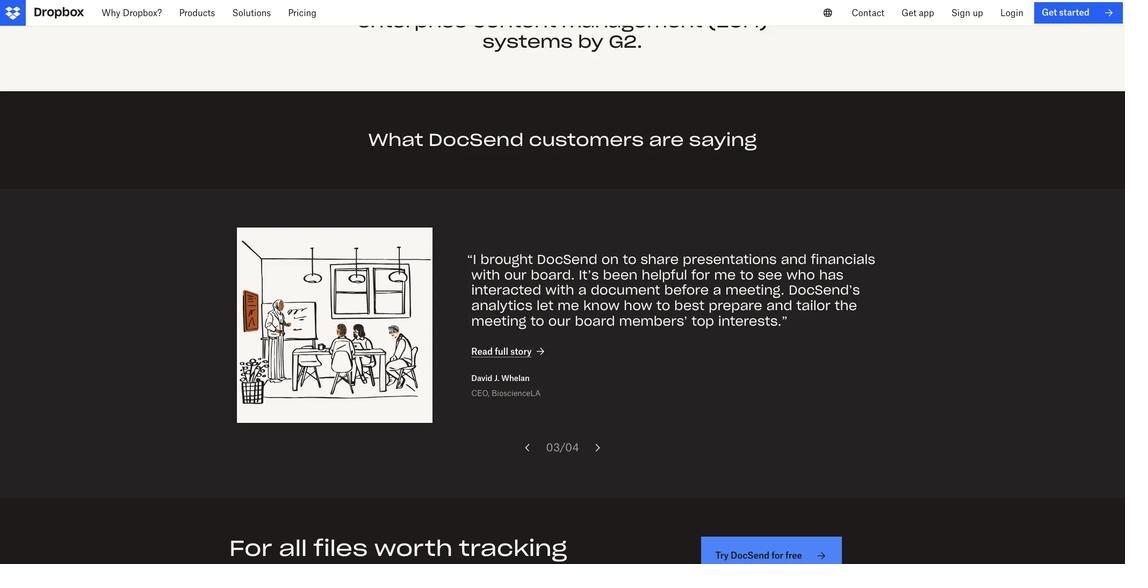 Task type: describe. For each thing, give the bounding box(es) containing it.
get app
[[902, 8, 934, 18]]

what
[[368, 129, 423, 151]]

leader
[[640, 0, 707, 12]]

systems
[[483, 31, 573, 53]]

members'
[[619, 313, 688, 330]]

j.
[[494, 374, 500, 383]]

brought
[[481, 251, 533, 268]]

free
[[786, 551, 802, 562]]

management
[[562, 10, 703, 32]]

enterprise
[[357, 10, 468, 32]]

get for get app
[[902, 8, 917, 18]]

are
[[649, 129, 684, 151]]

get started
[[1042, 7, 1090, 18]]

get app button
[[893, 0, 943, 26]]

pricing link
[[280, 0, 325, 26]]

top
[[692, 313, 714, 330]]

a inside docsend was named a leader in enterprise content management (ecm) systems by g2.
[[622, 0, 635, 12]]

worth
[[374, 535, 453, 563]]

1 vertical spatial for
[[772, 551, 784, 562]]

whelan
[[501, 374, 530, 383]]

meeting.
[[726, 282, 785, 299]]

to left the see
[[740, 267, 754, 284]]

board.
[[531, 267, 575, 284]]

interests."
[[718, 313, 788, 330]]

meeting
[[472, 313, 527, 330]]

it's
[[579, 267, 599, 284]]

let
[[537, 298, 554, 314]]

saying
[[689, 129, 757, 151]]

david j. whelan
[[472, 374, 530, 383]]

prepare
[[709, 298, 763, 314]]

how
[[624, 298, 653, 314]]

financials
[[811, 251, 876, 268]]

ceo,
[[472, 389, 490, 398]]

contact button
[[843, 0, 893, 26]]

content
[[473, 10, 557, 32]]

0 vertical spatial and
[[781, 251, 807, 268]]

"i
[[467, 251, 477, 268]]

best
[[675, 298, 705, 314]]

docsend inside "i brought docsend on to share presentations and financials with our board. it's been helpful for me to see who has interacted with a document before a meeting. docsend's analytics let me know how to best prepare and tailor the meeting to our board members' top interests."
[[537, 251, 598, 268]]

before
[[665, 282, 709, 299]]

who
[[787, 267, 815, 284]]

pricing
[[288, 8, 317, 18]]

all
[[279, 535, 307, 563]]

started
[[1059, 7, 1090, 18]]

biosciencela
[[492, 389, 541, 398]]

why
[[102, 8, 120, 18]]

to up story
[[531, 313, 544, 330]]

try docsend for free
[[716, 551, 802, 562]]

login link
[[992, 0, 1032, 26]]

03/04
[[546, 441, 579, 455]]

tailor
[[797, 298, 831, 314]]

login
[[1001, 8, 1024, 18]]

read full story
[[472, 346, 532, 357]]

try
[[716, 551, 729, 562]]

docsend was named a leader in enterprise content management (ecm) systems by g2.
[[357, 0, 768, 53]]

solutions
[[232, 8, 271, 18]]

share
[[641, 251, 679, 268]]

has
[[819, 267, 844, 284]]

2 horizontal spatial a
[[713, 282, 722, 299]]

sign up link
[[943, 0, 992, 26]]

solutions button
[[224, 0, 280, 26]]

products
[[179, 8, 215, 18]]

know
[[584, 298, 620, 314]]

board
[[575, 313, 615, 330]]

up
[[973, 8, 983, 18]]



Task type: locate. For each thing, give the bounding box(es) containing it.
to right how
[[657, 298, 670, 314]]

me up prepare
[[714, 267, 736, 284]]

an illustration of a woman at a whiteboard speaking to a small group of people image
[[237, 228, 433, 424]]

docsend's
[[789, 282, 860, 299]]

story
[[511, 346, 532, 357]]

get left app
[[902, 8, 917, 18]]

customers
[[529, 129, 644, 151]]

0 vertical spatial our
[[504, 267, 527, 284]]

sign up
[[952, 8, 983, 18]]

a up g2.
[[622, 0, 635, 12]]

0 horizontal spatial for
[[692, 267, 710, 284]]

with up analytics
[[472, 267, 500, 284]]

files
[[314, 535, 368, 563]]

1 vertical spatial me
[[558, 298, 579, 314]]

tracking
[[459, 535, 567, 563]]

dropbox?
[[123, 8, 162, 18]]

get for get started
[[1042, 7, 1057, 18]]

get inside get app dropdown button
[[902, 8, 917, 18]]

been
[[603, 267, 638, 284]]

1 horizontal spatial me
[[714, 267, 736, 284]]

"i brought docsend on to share presentations and financials with our board. it's been helpful for me to see who has interacted with a document before a meeting. docsend's analytics let me know how to best prepare and tailor the meeting to our board members' top interests."
[[467, 251, 876, 330]]

0 horizontal spatial our
[[504, 267, 527, 284]]

with left it's
[[546, 282, 574, 299]]

get left started
[[1042, 7, 1057, 18]]

get started link
[[1035, 2, 1123, 24]]

me
[[714, 267, 736, 284], [558, 298, 579, 314]]

document
[[591, 282, 660, 299]]

our left board
[[548, 313, 571, 330]]

1 horizontal spatial a
[[622, 0, 635, 12]]

0 horizontal spatial a
[[578, 282, 587, 299]]

what docsend customers are saying
[[368, 129, 757, 151]]

docsend inside docsend was named a leader in enterprise content management (ecm) systems by g2.
[[395, 0, 490, 12]]

contact
[[852, 8, 885, 18]]

get
[[1042, 7, 1057, 18], [902, 8, 917, 18]]

for
[[229, 535, 272, 563]]

for
[[692, 267, 710, 284], [772, 551, 784, 562]]

why dropbox?
[[102, 8, 162, 18]]

see
[[758, 267, 783, 284]]

sign
[[952, 8, 971, 18]]

docsend
[[395, 0, 490, 12], [429, 129, 524, 151], [537, 251, 598, 268], [731, 551, 770, 562]]

by
[[578, 31, 604, 53]]

helpful
[[642, 267, 687, 284]]

a up board
[[578, 282, 587, 299]]

full
[[495, 346, 508, 357]]

0 vertical spatial me
[[714, 267, 736, 284]]

presentations
[[683, 251, 777, 268]]

read
[[472, 346, 493, 357]]

read full story link
[[472, 346, 547, 359]]

a right before
[[713, 282, 722, 299]]

our up analytics
[[504, 267, 527, 284]]

0 horizontal spatial with
[[472, 267, 500, 284]]

1 vertical spatial our
[[548, 313, 571, 330]]

products button
[[171, 0, 224, 26]]

with
[[472, 267, 500, 284], [546, 282, 574, 299]]

to
[[623, 251, 637, 268], [740, 267, 754, 284], [657, 298, 670, 314], [531, 313, 544, 330]]

1 horizontal spatial get
[[1042, 7, 1057, 18]]

1 vertical spatial and
[[767, 298, 793, 314]]

0 horizontal spatial me
[[558, 298, 579, 314]]

for inside "i brought docsend on to share presentations and financials with our board. it's been helpful for me to see who has interacted with a document before a meeting. docsend's analytics let me know how to best prepare and tailor the meeting to our board members' top interests."
[[692, 267, 710, 284]]

our
[[504, 267, 527, 284], [548, 313, 571, 330]]

why dropbox? button
[[93, 0, 171, 26]]

and left 'has'
[[781, 251, 807, 268]]

g2.
[[609, 31, 643, 53]]

and down the see
[[767, 298, 793, 314]]

named
[[543, 0, 617, 12]]

on
[[602, 251, 619, 268]]

get inside get started link
[[1042, 7, 1057, 18]]

the
[[835, 298, 857, 314]]

for all files worth tracking
[[229, 535, 567, 563]]

for left free
[[772, 551, 784, 562]]

analytics
[[472, 298, 533, 314]]

me right let
[[558, 298, 579, 314]]

was
[[495, 0, 538, 12]]

(ecm)
[[708, 10, 768, 32]]

interacted
[[472, 282, 541, 299]]

1 horizontal spatial for
[[772, 551, 784, 562]]

ceo, biosciencela
[[472, 389, 541, 398]]

app
[[919, 8, 934, 18]]

0 vertical spatial for
[[692, 267, 710, 284]]

for up best
[[692, 267, 710, 284]]

1 horizontal spatial with
[[546, 282, 574, 299]]

0 horizontal spatial get
[[902, 8, 917, 18]]

in
[[712, 0, 731, 12]]

to right "on"
[[623, 251, 637, 268]]

try docsend for free link
[[702, 538, 842, 565]]

1 horizontal spatial our
[[548, 313, 571, 330]]

david
[[472, 374, 493, 383]]

a
[[622, 0, 635, 12], [578, 282, 587, 299], [713, 282, 722, 299]]



Task type: vqa. For each thing, say whether or not it's contained in the screenshot.
Global Header element at the top of the page
no



